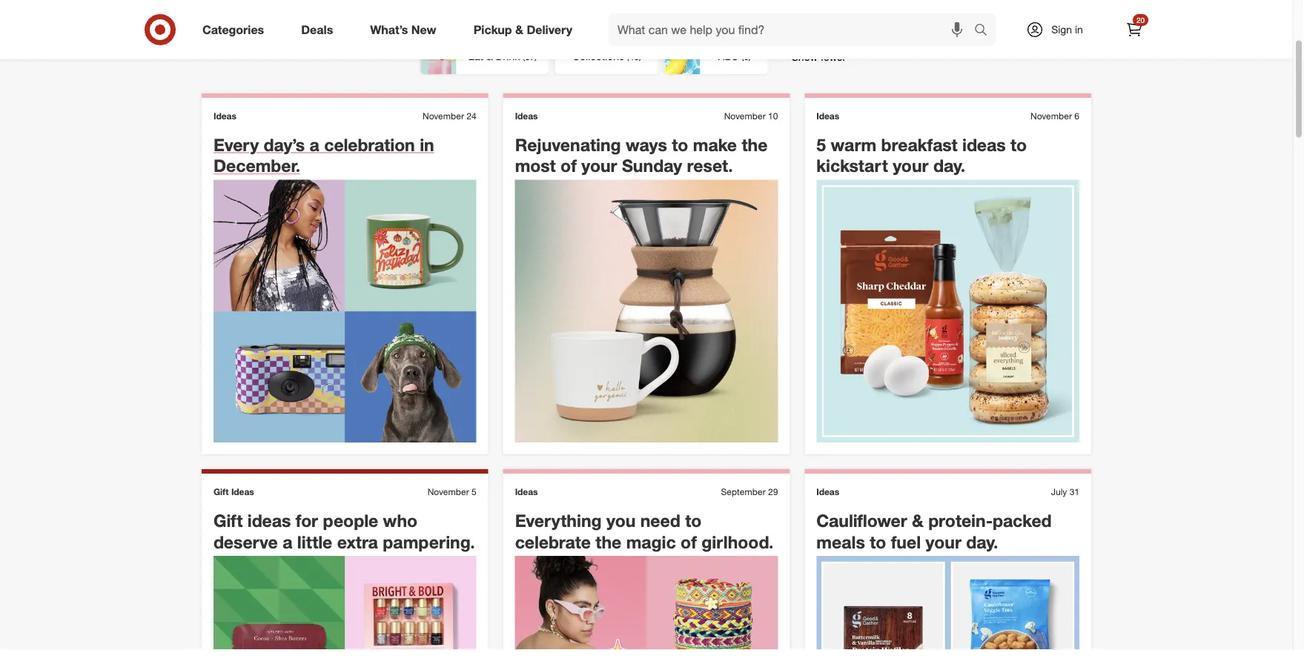Task type: vqa. For each thing, say whether or not it's contained in the screenshot.
middle (
yes



Task type: locate. For each thing, give the bounding box(es) containing it.
ideas for rejuvenating
[[515, 111, 538, 122]]

a left little
[[283, 532, 293, 553]]

extra
[[337, 532, 378, 553]]

0 vertical spatial the
[[742, 135, 768, 155]]

what's new link
[[358, 13, 455, 46]]

5 warm breakfast ideas to kickstart your day.
[[817, 135, 1027, 177]]

of inside rejuvenating ways to make the most of your sunday reset.
[[561, 156, 577, 177]]

gift inside gift ideas for people who deserve a little extra pampering.
[[214, 511, 243, 532]]

2 horizontal spatial &
[[912, 511, 924, 532]]

your inside cauliflower & protein-packed meals to fuel your day.
[[926, 532, 962, 553]]

rejuvenating ways to make the most of your sunday reset.
[[515, 135, 768, 177]]

your down breakfast
[[893, 156, 929, 177]]

0 vertical spatial &
[[516, 22, 524, 37]]

your for cauliflower
[[926, 532, 962, 553]]

0 horizontal spatial a
[[283, 532, 293, 553]]

& up 'fuel'
[[912, 511, 924, 532]]

( right collections at the top
[[627, 51, 629, 63]]

0 horizontal spatial the
[[596, 532, 622, 553]]

) right collections at the top
[[639, 51, 642, 63]]

1 horizontal spatial 5
[[817, 135, 826, 155]]

0 vertical spatial of
[[561, 156, 577, 177]]

ways
[[626, 135, 667, 155]]

1 horizontal spatial a
[[310, 135, 320, 155]]

1 horizontal spatial of
[[681, 532, 697, 553]]

1 horizontal spatial ideas
[[963, 135, 1006, 155]]

packed
[[993, 511, 1052, 532]]

2 ( from the left
[[627, 51, 629, 63]]

3 ( from the left
[[742, 51, 744, 63]]

july
[[1052, 487, 1068, 498]]

your down 'rejuvenating'
[[582, 156, 618, 177]]

& for pickup
[[516, 22, 524, 37]]

( for h2o
[[742, 51, 744, 63]]

cauliflower & protein-packed meals to fuel your day.
[[817, 511, 1052, 553]]

1 horizontal spatial day.
[[967, 532, 999, 553]]

make
[[693, 135, 737, 155]]

ideas up cauliflower
[[817, 487, 840, 498]]

( inside h2o ( 6 )
[[742, 51, 744, 63]]

) right drink
[[535, 51, 537, 63]]

the inside rejuvenating ways to make the most of your sunday reset.
[[742, 135, 768, 155]]

1 vertical spatial ideas
[[248, 511, 291, 532]]

who
[[383, 511, 418, 532]]

ideas
[[963, 135, 1006, 155], [248, 511, 291, 532]]

5 warm breakfast ideas to kickstart your day. image
[[817, 180, 1080, 443]]

6 inside h2o ( 6 )
[[744, 51, 749, 63]]

a inside every day's a celebration in december.
[[310, 135, 320, 155]]

0 horizontal spatial day.
[[934, 156, 966, 177]]

31
[[1070, 487, 1080, 498]]

every day's a celebration in december.
[[214, 135, 434, 177]]

) inside h2o ( 6 )
[[749, 51, 751, 63]]

1 horizontal spatial )
[[639, 51, 642, 63]]

need
[[641, 511, 681, 532]]

0 vertical spatial gift
[[214, 487, 229, 498]]

kickstart
[[817, 156, 888, 177]]

2 vertical spatial &
[[912, 511, 924, 532]]

0 vertical spatial day.
[[934, 156, 966, 177]]

in down november 24
[[420, 135, 434, 155]]

ideas up every
[[214, 111, 237, 122]]

in
[[1075, 23, 1084, 36], [420, 135, 434, 155]]

0 horizontal spatial 6
[[744, 51, 749, 63]]

a right day's
[[310, 135, 320, 155]]

your down protein-
[[926, 532, 962, 553]]

most
[[515, 156, 556, 177]]

5 left the warm
[[817, 135, 826, 155]]

day.
[[934, 156, 966, 177], [967, 532, 999, 553]]

1 gift from the top
[[214, 487, 229, 498]]

december.
[[214, 156, 300, 177]]

0 horizontal spatial &
[[486, 50, 493, 63]]

november 24
[[423, 111, 477, 122]]

to
[[672, 135, 689, 155], [1011, 135, 1027, 155], [686, 511, 702, 532], [870, 532, 887, 553]]

67
[[525, 51, 535, 63]]

ideas
[[214, 111, 237, 122], [515, 111, 538, 122], [817, 111, 840, 122], [231, 487, 254, 498], [515, 487, 538, 498], [817, 487, 840, 498]]

sign in link
[[1014, 13, 1107, 46]]

everything you need to celebrate the magic of girlhood.
[[515, 511, 774, 553]]

of down 'rejuvenating'
[[561, 156, 577, 177]]

( inside "collections ( 43 )"
[[627, 51, 629, 63]]

of inside everything you need to celebrate the magic of girlhood.
[[681, 532, 697, 553]]

november for in
[[423, 111, 464, 122]]

0 horizontal spatial (
[[523, 51, 525, 63]]

& right pickup
[[516, 22, 524, 37]]

november
[[423, 111, 464, 122], [724, 111, 766, 122], [1031, 111, 1073, 122], [428, 487, 469, 498]]

pickup & delivery link
[[461, 13, 591, 46]]

2 ) from the left
[[639, 51, 642, 63]]

ideas up 'rejuvenating'
[[515, 111, 538, 122]]

1 horizontal spatial (
[[627, 51, 629, 63]]

in inside every day's a celebration in december.
[[420, 135, 434, 155]]

show
[[792, 51, 818, 64]]

the
[[742, 135, 768, 155], [596, 532, 622, 553]]

5 up pampering.
[[472, 487, 477, 498]]

1 vertical spatial day.
[[967, 532, 999, 553]]

gift
[[214, 487, 229, 498], [214, 511, 243, 532]]

1 vertical spatial &
[[486, 50, 493, 63]]

1 ( from the left
[[523, 51, 525, 63]]

1 horizontal spatial 6
[[1075, 111, 1080, 122]]

ideas up deserve in the left bottom of the page
[[248, 511, 291, 532]]

everything
[[515, 511, 602, 532]]

2 horizontal spatial (
[[742, 51, 744, 63]]

3 ) from the left
[[749, 51, 751, 63]]

1 vertical spatial gift
[[214, 511, 243, 532]]

1 ) from the left
[[535, 51, 537, 63]]

every day's a celebration in december. image
[[214, 180, 477, 443]]

0 vertical spatial in
[[1075, 23, 1084, 36]]

1 vertical spatial 6
[[1075, 111, 1080, 122]]

1 vertical spatial of
[[681, 532, 697, 553]]

your
[[582, 156, 618, 177], [893, 156, 929, 177], [926, 532, 962, 553]]

ideas right breakfast
[[963, 135, 1006, 155]]

2 horizontal spatial )
[[749, 51, 751, 63]]

6
[[744, 51, 749, 63], [1075, 111, 1080, 122]]

ideas for 5
[[817, 111, 840, 122]]

celebration
[[324, 135, 415, 155]]

the down you
[[596, 532, 622, 553]]

& inside cauliflower & protein-packed meals to fuel your day.
[[912, 511, 924, 532]]

1 vertical spatial in
[[420, 135, 434, 155]]

( right drink
[[523, 51, 525, 63]]

)
[[535, 51, 537, 63], [639, 51, 642, 63], [749, 51, 751, 63]]

eat
[[468, 50, 484, 63]]

you
[[607, 511, 636, 532]]

deals link
[[289, 13, 352, 46]]

(
[[523, 51, 525, 63], [627, 51, 629, 63], [742, 51, 744, 63]]

day. down breakfast
[[934, 156, 966, 177]]

ideas up everything on the bottom
[[515, 487, 538, 498]]

for
[[296, 511, 318, 532]]

0 horizontal spatial )
[[535, 51, 537, 63]]

0 vertical spatial ideas
[[963, 135, 1006, 155]]

july 31
[[1052, 487, 1080, 498]]

0 horizontal spatial in
[[420, 135, 434, 155]]

day. down protein-
[[967, 532, 999, 553]]

2 gift from the top
[[214, 511, 243, 532]]

november for to
[[1031, 111, 1073, 122]]

0 vertical spatial 5
[[817, 135, 826, 155]]

& right eat in the left top of the page
[[486, 50, 493, 63]]

1 horizontal spatial &
[[516, 22, 524, 37]]

categories link
[[190, 13, 283, 46]]

of right magic
[[681, 532, 697, 553]]

1 vertical spatial 5
[[472, 487, 477, 498]]

everything you need to celebrate the magic of girlhood. image
[[515, 557, 778, 651]]

ideas up the warm
[[817, 111, 840, 122]]

( right h2o
[[742, 51, 744, 63]]

& for eat
[[486, 50, 493, 63]]

people
[[323, 511, 378, 532]]

drink
[[496, 50, 520, 63]]

your inside rejuvenating ways to make the most of your sunday reset.
[[582, 156, 618, 177]]

a inside gift ideas for people who deserve a little extra pampering.
[[283, 532, 293, 553]]

search button
[[968, 13, 1004, 49]]

gift ideas for people who deserve a little extra pampering. image
[[214, 557, 477, 651]]

november 10
[[724, 111, 778, 122]]

1 vertical spatial a
[[283, 532, 293, 553]]

rejuvenating
[[515, 135, 621, 155]]

43
[[629, 51, 639, 63]]

1 horizontal spatial in
[[1075, 23, 1084, 36]]

the down november 10 at the right of the page
[[742, 135, 768, 155]]

1 horizontal spatial the
[[742, 135, 768, 155]]

little
[[297, 532, 332, 553]]

5
[[817, 135, 826, 155], [472, 487, 477, 498]]

0 horizontal spatial of
[[561, 156, 577, 177]]

0 vertical spatial 6
[[744, 51, 749, 63]]

rejuvenating ways to make the most of your sunday reset. image
[[515, 180, 778, 443]]

to inside 5 warm breakfast ideas to kickstart your day.
[[1011, 135, 1027, 155]]

) right h2o
[[749, 51, 751, 63]]

meals
[[817, 532, 865, 553]]

sign in
[[1052, 23, 1084, 36]]

( for collections
[[627, 51, 629, 63]]

in right sign
[[1075, 23, 1084, 36]]

1 vertical spatial the
[[596, 532, 622, 553]]

of
[[561, 156, 577, 177], [681, 532, 697, 553]]

0 vertical spatial a
[[310, 135, 320, 155]]

0 horizontal spatial ideas
[[248, 511, 291, 532]]

september 29
[[721, 487, 778, 498]]

&
[[516, 22, 524, 37], [486, 50, 493, 63], [912, 511, 924, 532]]

a
[[310, 135, 320, 155], [283, 532, 293, 553]]

5 inside 5 warm breakfast ideas to kickstart your day.
[[817, 135, 826, 155]]

29
[[768, 487, 778, 498]]

) inside "collections ( 43 )"
[[639, 51, 642, 63]]



Task type: describe. For each thing, give the bounding box(es) containing it.
september
[[721, 487, 766, 498]]

day. inside cauliflower & protein-packed meals to fuel your day.
[[967, 532, 999, 553]]

gift for gift ideas
[[214, 487, 229, 498]]

10
[[768, 111, 778, 122]]

eat & drink ( 67 )
[[468, 50, 537, 63]]

collections
[[573, 50, 625, 63]]

& for cauliflower
[[912, 511, 924, 532]]

20 link
[[1119, 13, 1151, 46]]

warm
[[831, 135, 877, 155]]

day's
[[264, 135, 305, 155]]

ideas for cauliflower
[[817, 487, 840, 498]]

show fewer
[[792, 51, 847, 64]]

what's
[[370, 22, 408, 37]]

protein-
[[929, 511, 993, 532]]

pampering.
[[383, 532, 475, 553]]

your inside 5 warm breakfast ideas to kickstart your day.
[[893, 156, 929, 177]]

your for rejuvenating
[[582, 156, 618, 177]]

h2o
[[718, 50, 739, 63]]

gift ideas
[[214, 487, 254, 498]]

search
[[968, 24, 1004, 38]]

ideas up deserve in the left bottom of the page
[[231, 487, 254, 498]]

every
[[214, 135, 259, 155]]

new
[[412, 22, 437, 37]]

sign
[[1052, 23, 1073, 36]]

20
[[1137, 15, 1145, 24]]

collections ( 43 )
[[573, 50, 642, 63]]

24
[[467, 111, 477, 122]]

celebrate
[[515, 532, 591, 553]]

fewer
[[821, 51, 847, 64]]

day. inside 5 warm breakfast ideas to kickstart your day.
[[934, 156, 966, 177]]

breakfast
[[882, 135, 958, 155]]

deserve
[[214, 532, 278, 553]]

h2o ( 6 )
[[718, 50, 751, 63]]

november 5
[[428, 487, 477, 498]]

) for h2o
[[749, 51, 751, 63]]

pickup & delivery
[[474, 22, 573, 37]]

( inside eat & drink ( 67 )
[[523, 51, 525, 63]]

pickup
[[474, 22, 512, 37]]

november for the
[[724, 111, 766, 122]]

categories
[[202, 22, 264, 37]]

the inside everything you need to celebrate the magic of girlhood.
[[596, 532, 622, 553]]

ideas for every
[[214, 111, 237, 122]]

ideas for everything
[[515, 487, 538, 498]]

deals
[[301, 22, 333, 37]]

reset.
[[687, 156, 733, 177]]

) inside eat & drink ( 67 )
[[535, 51, 537, 63]]

gift ideas for people who deserve a little extra pampering.
[[214, 511, 475, 553]]

ideas inside gift ideas for people who deserve a little extra pampering.
[[248, 511, 291, 532]]

november 6
[[1031, 111, 1080, 122]]

What can we help you find? suggestions appear below search field
[[609, 13, 978, 46]]

fuel
[[891, 532, 921, 553]]

cauliflower
[[817, 511, 908, 532]]

magic
[[627, 532, 676, 553]]

0 horizontal spatial 5
[[472, 487, 477, 498]]

) for collections
[[639, 51, 642, 63]]

ideas inside 5 warm breakfast ideas to kickstart your day.
[[963, 135, 1006, 155]]

to inside everything you need to celebrate the magic of girlhood.
[[686, 511, 702, 532]]

delivery
[[527, 22, 573, 37]]

show fewer link
[[776, 40, 872, 75]]

what's new
[[370, 22, 437, 37]]

november for who
[[428, 487, 469, 498]]

to inside rejuvenating ways to make the most of your sunday reset.
[[672, 135, 689, 155]]

cauliflower & protein-packed meals to fuel your day. image
[[817, 557, 1080, 651]]

gift for gift ideas for people who deserve a little extra pampering.
[[214, 511, 243, 532]]

sunday
[[622, 156, 683, 177]]

girlhood.
[[702, 532, 774, 553]]

to inside cauliflower & protein-packed meals to fuel your day.
[[870, 532, 887, 553]]



